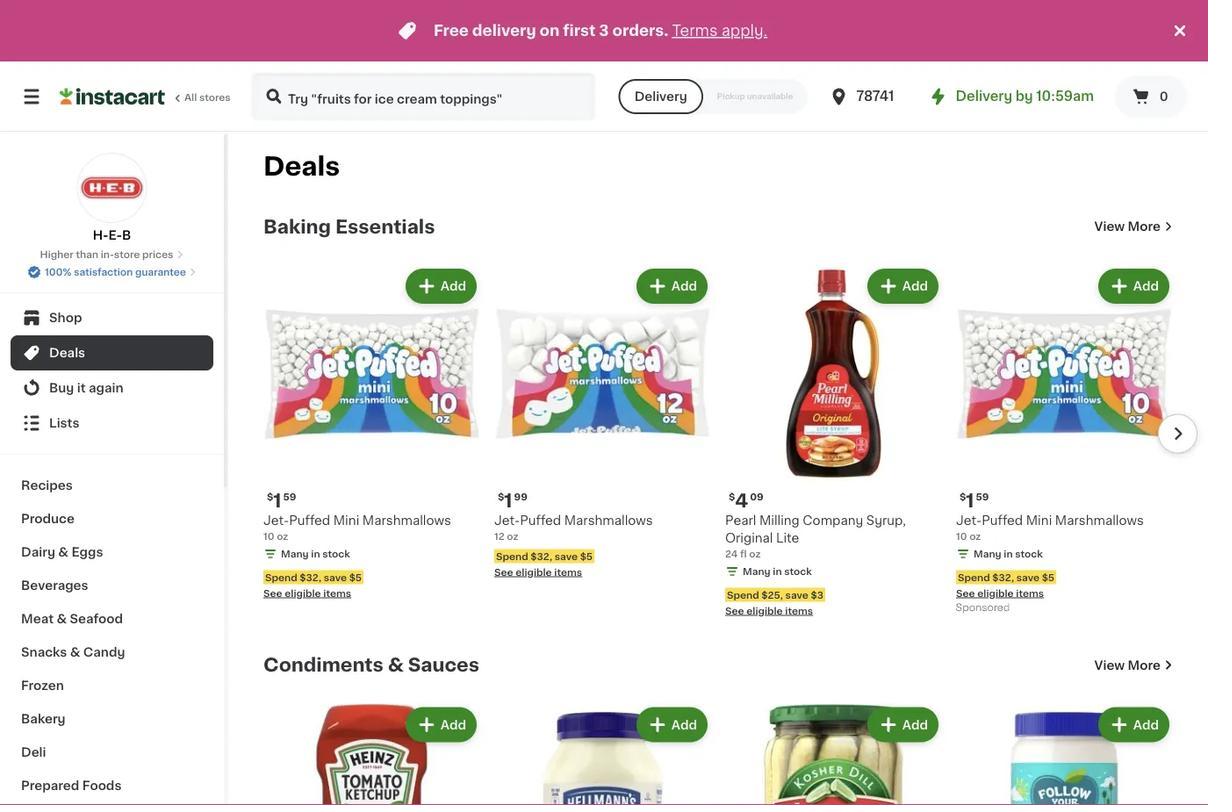 Task type: vqa. For each thing, say whether or not it's contained in the screenshot.
H-E-B Logo
yes



Task type: locate. For each thing, give the bounding box(es) containing it.
1 horizontal spatial many in stock
[[743, 567, 812, 577]]

& right meat
[[57, 613, 67, 625]]

marshmallows inside jet-puffed marshmallows 12 oz
[[564, 515, 653, 527]]

1 10 from the left
[[263, 532, 274, 541]]

save
[[555, 552, 578, 561], [324, 573, 347, 582], [1017, 573, 1040, 582], [786, 590, 809, 600]]

0 vertical spatial view
[[1095, 220, 1125, 233]]

0 horizontal spatial deals
[[49, 347, 85, 359]]

1 vertical spatial deals
[[49, 347, 85, 359]]

higher than in-store prices link
[[40, 248, 184, 262]]

0 horizontal spatial jet-
[[263, 515, 289, 527]]

pearl milling company syrup, original lite 24 fl oz
[[725, 515, 906, 559]]

2 horizontal spatial $32,
[[993, 573, 1014, 582]]

0 vertical spatial deals
[[263, 154, 340, 179]]

3 $ from the left
[[729, 492, 735, 502]]

1 horizontal spatial mini
[[1026, 515, 1052, 527]]

2 horizontal spatial jet-
[[956, 515, 982, 527]]

& left candy
[[70, 646, 80, 659]]

than
[[76, 250, 98, 260]]

delivery left by
[[956, 90, 1013, 103]]

3 marshmallows from the left
[[1056, 515, 1144, 527]]

sponsored badge image
[[956, 603, 1010, 613]]

& for snacks
[[70, 646, 80, 659]]

1 view from the top
[[1095, 220, 1125, 233]]

prepared
[[21, 780, 79, 792]]

2 jet- from the left
[[494, 515, 520, 527]]

view more link for condiments & sauces
[[1095, 657, 1173, 674]]

1 more from the top
[[1128, 220, 1161, 233]]

view for baking essentials
[[1095, 220, 1125, 233]]

1 horizontal spatial many
[[743, 567, 771, 577]]

& inside the meat & seafood link
[[57, 613, 67, 625]]

baking
[[263, 217, 331, 236]]

deals
[[263, 154, 340, 179], [49, 347, 85, 359]]

$3
[[811, 590, 824, 600]]

2 view more link from the top
[[1095, 657, 1173, 674]]

delivery for delivery by 10:59am
[[956, 90, 1013, 103]]

1 horizontal spatial delivery
[[956, 90, 1013, 103]]

add inside 'product' group
[[903, 280, 928, 292]]

0 horizontal spatial spend $32, save $5 see eligible items
[[263, 573, 362, 598]]

1 jet-puffed mini marshmallows 10 oz from the left
[[263, 515, 451, 541]]

on
[[540, 23, 560, 38]]

terms
[[672, 23, 718, 38]]

1 horizontal spatial $32,
[[531, 552, 552, 561]]

& left eggs
[[58, 546, 68, 559]]

seafood
[[70, 613, 123, 625]]

store
[[114, 250, 140, 260]]

stock
[[323, 549, 350, 559], [1016, 549, 1043, 559], [785, 567, 812, 577]]

1 horizontal spatial puffed
[[520, 515, 561, 527]]

eligible up "sponsored badge" image
[[978, 588, 1014, 598]]

& inside condiments & sauces link
[[388, 656, 404, 675]]

$ 1 99
[[498, 491, 528, 510]]

1 horizontal spatial 10
[[956, 532, 967, 541]]

2 horizontal spatial in
[[1004, 549, 1013, 559]]

deli link
[[11, 736, 213, 769]]

0 vertical spatial more
[[1128, 220, 1161, 233]]

0 horizontal spatial $ 1 59
[[267, 491, 296, 510]]

eligible down jet-puffed marshmallows 12 oz
[[516, 567, 552, 577]]

2 1 from the left
[[504, 491, 513, 510]]

1 horizontal spatial deals
[[263, 154, 340, 179]]

2 horizontal spatial spend $32, save $5 see eligible items
[[956, 573, 1055, 598]]

0 vertical spatial view more link
[[1095, 218, 1173, 235]]

apply.
[[722, 23, 768, 38]]

items
[[554, 567, 582, 577], [323, 588, 351, 598], [1016, 588, 1044, 598], [785, 606, 813, 616]]

0 horizontal spatial delivery
[[635, 90, 688, 103]]

1 horizontal spatial jet-puffed mini marshmallows 10 oz
[[956, 515, 1144, 541]]

delivery down orders.
[[635, 90, 688, 103]]

beverages
[[21, 580, 88, 592]]

eligible up condiments
[[285, 588, 321, 598]]

$
[[267, 492, 273, 502], [498, 492, 504, 502], [729, 492, 735, 502], [960, 492, 966, 502]]

0 horizontal spatial 59
[[283, 492, 296, 502]]

view for condiments & sauces
[[1095, 659, 1125, 671]]

0 horizontal spatial many
[[281, 549, 309, 559]]

2 horizontal spatial marshmallows
[[1056, 515, 1144, 527]]

view more for condiments & sauces
[[1095, 659, 1161, 671]]

4
[[735, 491, 749, 510]]

spend $32, save $5 see eligible items
[[494, 552, 593, 577], [263, 573, 362, 598], [956, 573, 1055, 598]]

eligible down the $25, at the right of page
[[747, 606, 783, 616]]

jet- inside jet-puffed marshmallows 12 oz
[[494, 515, 520, 527]]

limited time offer region
[[0, 0, 1170, 61]]

1 vertical spatial view more
[[1095, 659, 1161, 671]]

2 horizontal spatial many in stock
[[974, 549, 1043, 559]]

eligible
[[516, 567, 552, 577], [285, 588, 321, 598], [978, 588, 1014, 598], [747, 606, 783, 616]]

spend $32, save $5 see eligible items up "sponsored badge" image
[[956, 573, 1055, 598]]

1 vertical spatial view more link
[[1095, 657, 1173, 674]]

recipes link
[[11, 469, 213, 502]]

0 horizontal spatial 1
[[273, 491, 282, 510]]

first
[[563, 23, 596, 38]]

service type group
[[619, 79, 808, 114]]

snacks
[[21, 646, 67, 659]]

0 horizontal spatial 10
[[263, 532, 274, 541]]

eligible inside spend $25, save $3 see eligible items
[[747, 606, 783, 616]]

0 horizontal spatial jet-puffed mini marshmallows 10 oz
[[263, 515, 451, 541]]

view
[[1095, 220, 1125, 233], [1095, 659, 1125, 671]]

2 horizontal spatial 1
[[966, 491, 975, 510]]

1 horizontal spatial 59
[[976, 492, 989, 502]]

0 vertical spatial view more
[[1095, 220, 1161, 233]]

prepared foods link
[[11, 769, 213, 803]]

lists
[[49, 417, 79, 429]]

add button inside 'product' group
[[869, 271, 937, 302]]

many
[[281, 549, 309, 559], [974, 549, 1002, 559], [743, 567, 771, 577]]

in
[[311, 549, 320, 559], [1004, 549, 1013, 559], [773, 567, 782, 577]]

delivery
[[472, 23, 536, 38]]

spend $32, save $5 see eligible items up condiments
[[263, 573, 362, 598]]

condiments & sauces
[[263, 656, 480, 675]]

add
[[441, 280, 466, 292], [672, 280, 697, 292], [903, 280, 928, 292], [1134, 280, 1159, 292], [441, 719, 466, 731], [672, 719, 697, 731], [903, 719, 928, 731], [1134, 719, 1159, 731]]

59
[[283, 492, 296, 502], [976, 492, 989, 502]]

marshmallows
[[363, 515, 451, 527], [564, 515, 653, 527], [1056, 515, 1144, 527]]

0 horizontal spatial puffed
[[289, 515, 330, 527]]

None search field
[[251, 72, 596, 121]]

2 $ 1 59 from the left
[[960, 491, 989, 510]]

1 view more from the top
[[1095, 220, 1161, 233]]

2 horizontal spatial puffed
[[982, 515, 1023, 527]]

0 horizontal spatial mini
[[334, 515, 359, 527]]

more for condiments & sauces
[[1128, 659, 1161, 671]]

1 marshmallows from the left
[[363, 515, 451, 527]]

2 more from the top
[[1128, 659, 1161, 671]]

delivery
[[956, 90, 1013, 103], [635, 90, 688, 103]]

& inside dairy & eggs link
[[58, 546, 68, 559]]

1
[[273, 491, 282, 510], [504, 491, 513, 510], [966, 491, 975, 510]]

$5
[[580, 552, 593, 561], [349, 573, 362, 582], [1042, 573, 1055, 582]]

2 horizontal spatial many
[[974, 549, 1002, 559]]

view more link for baking essentials
[[1095, 218, 1173, 235]]

shop link
[[11, 300, 213, 336]]

1 horizontal spatial in
[[773, 567, 782, 577]]

0 horizontal spatial marshmallows
[[363, 515, 451, 527]]

1 horizontal spatial spend $32, save $5 see eligible items
[[494, 552, 593, 577]]

delivery for delivery
[[635, 90, 688, 103]]

1 $ from the left
[[267, 492, 273, 502]]

delivery inside button
[[635, 90, 688, 103]]

1 vertical spatial view
[[1095, 659, 1125, 671]]

1 horizontal spatial jet-
[[494, 515, 520, 527]]

bakery link
[[11, 703, 213, 736]]

3 1 from the left
[[966, 491, 975, 510]]

see
[[494, 567, 513, 577], [263, 588, 282, 598], [956, 588, 975, 598], [725, 606, 744, 616]]

1 horizontal spatial 1
[[504, 491, 513, 510]]

2 horizontal spatial stock
[[1016, 549, 1043, 559]]

product group
[[263, 265, 480, 600], [494, 265, 711, 579], [725, 265, 942, 618], [956, 265, 1173, 618], [263, 704, 480, 805], [494, 704, 711, 805], [725, 704, 942, 805], [956, 704, 1173, 805]]

$ 1 59
[[267, 491, 296, 510], [960, 491, 989, 510]]

spend $32, save $5 see eligible items down jet-puffed marshmallows 12 oz
[[494, 552, 593, 577]]

spend inside spend $25, save $3 see eligible items
[[727, 590, 759, 600]]

prepared foods
[[21, 780, 122, 792]]

deals up baking
[[263, 154, 340, 179]]

h-e-b link
[[77, 153, 147, 244]]

2 puffed from the left
[[520, 515, 561, 527]]

3 puffed from the left
[[982, 515, 1023, 527]]

bakery
[[21, 713, 66, 725]]

& left sauces
[[388, 656, 404, 675]]

all stores
[[184, 93, 231, 102]]

eggs
[[71, 546, 103, 559]]

add button
[[407, 271, 475, 302], [638, 271, 706, 302], [869, 271, 937, 302], [1100, 271, 1168, 302], [407, 709, 475, 741], [638, 709, 706, 741], [869, 709, 937, 741], [1100, 709, 1168, 741]]

mini
[[334, 515, 359, 527], [1026, 515, 1052, 527]]

puffed inside jet-puffed marshmallows 12 oz
[[520, 515, 561, 527]]

2 view from the top
[[1095, 659, 1125, 671]]

1 horizontal spatial $ 1 59
[[960, 491, 989, 510]]

$ inside $ 4 09
[[729, 492, 735, 502]]

essentials
[[335, 217, 435, 236]]

view more link
[[1095, 218, 1173, 235], [1095, 657, 1173, 674]]

2 $ from the left
[[498, 492, 504, 502]]

1 jet- from the left
[[263, 515, 289, 527]]

snacks & candy
[[21, 646, 125, 659]]

2 marshmallows from the left
[[564, 515, 653, 527]]

1 horizontal spatial marshmallows
[[564, 515, 653, 527]]

2 view more from the top
[[1095, 659, 1161, 671]]

100% satisfaction guarantee button
[[27, 262, 197, 279]]

deals down shop
[[49, 347, 85, 359]]

1 view more link from the top
[[1095, 218, 1173, 235]]

fl
[[740, 549, 747, 559]]

beverages link
[[11, 569, 213, 603]]

b
[[122, 229, 131, 242]]

dairy & eggs link
[[11, 536, 213, 569]]

oz
[[277, 532, 288, 541], [507, 532, 519, 541], [970, 532, 981, 541], [749, 549, 761, 559]]

buy
[[49, 382, 74, 394]]

1 vertical spatial more
[[1128, 659, 1161, 671]]

0
[[1160, 90, 1169, 103]]

& inside snacks & candy link
[[70, 646, 80, 659]]

12
[[494, 532, 505, 541]]



Task type: describe. For each thing, give the bounding box(es) containing it.
produce
[[21, 513, 75, 525]]

h-
[[93, 229, 108, 242]]

& for meat
[[57, 613, 67, 625]]

delivery by 10:59am
[[956, 90, 1094, 103]]

item carousel region
[[239, 258, 1198, 627]]

2 59 from the left
[[976, 492, 989, 502]]

company
[[803, 515, 864, 527]]

0 horizontal spatial $5
[[349, 573, 362, 582]]

again
[[89, 382, 124, 394]]

0 horizontal spatial many in stock
[[281, 549, 350, 559]]

recipes
[[21, 480, 73, 492]]

all
[[184, 93, 197, 102]]

10:59am
[[1037, 90, 1094, 103]]

product group containing 4
[[725, 265, 942, 618]]

by
[[1016, 90, 1033, 103]]

baking essentials link
[[263, 216, 435, 237]]

& for condiments
[[388, 656, 404, 675]]

0 horizontal spatial in
[[311, 549, 320, 559]]

free delivery on first 3 orders. terms apply.
[[434, 23, 768, 38]]

deals inside deals link
[[49, 347, 85, 359]]

view more for baking essentials
[[1095, 220, 1161, 233]]

deli
[[21, 747, 46, 759]]

terms apply. link
[[672, 23, 768, 38]]

delivery button
[[619, 79, 703, 114]]

buy it again
[[49, 382, 124, 394]]

0 button
[[1115, 76, 1187, 118]]

meat
[[21, 613, 54, 625]]

78741 button
[[829, 72, 934, 121]]

orders.
[[613, 23, 669, 38]]

instacart logo image
[[60, 86, 165, 107]]

condiments & sauces link
[[263, 655, 480, 676]]

free
[[434, 23, 469, 38]]

1 puffed from the left
[[289, 515, 330, 527]]

1 horizontal spatial $5
[[580, 552, 593, 561]]

items inside spend $25, save $3 see eligible items
[[785, 606, 813, 616]]

save inside spend $25, save $3 see eligible items
[[786, 590, 809, 600]]

dairy
[[21, 546, 55, 559]]

meat & seafood link
[[11, 603, 213, 636]]

it
[[77, 382, 86, 394]]

pearl
[[725, 515, 757, 527]]

1 horizontal spatial stock
[[785, 567, 812, 577]]

foods
[[82, 780, 122, 792]]

jet-puffed marshmallows 12 oz
[[494, 515, 653, 541]]

candy
[[83, 646, 125, 659]]

1 1 from the left
[[273, 491, 282, 510]]

shop
[[49, 312, 82, 324]]

in-
[[101, 250, 114, 260]]

2 horizontal spatial $5
[[1042, 573, 1055, 582]]

100%
[[45, 267, 72, 277]]

higher
[[40, 250, 74, 260]]

stores
[[199, 93, 231, 102]]

guarantee
[[135, 267, 186, 277]]

Search field
[[253, 74, 594, 119]]

$ inside "$ 1 99"
[[498, 492, 504, 502]]

0 horizontal spatial $32,
[[300, 573, 321, 582]]

delivery by 10:59am link
[[928, 86, 1094, 107]]

milling
[[760, 515, 800, 527]]

prices
[[142, 250, 173, 260]]

& for dairy
[[58, 546, 68, 559]]

2 10 from the left
[[956, 532, 967, 541]]

100% satisfaction guarantee
[[45, 267, 186, 277]]

1 59 from the left
[[283, 492, 296, 502]]

3 jet- from the left
[[956, 515, 982, 527]]

all stores link
[[60, 72, 232, 121]]

oz inside jet-puffed marshmallows 12 oz
[[507, 532, 519, 541]]

many inside 'product' group
[[743, 567, 771, 577]]

oz inside the pearl milling company syrup, original lite 24 fl oz
[[749, 549, 761, 559]]

$ 4 09
[[729, 491, 764, 510]]

buy it again link
[[11, 371, 213, 406]]

deals link
[[11, 336, 213, 371]]

produce link
[[11, 502, 213, 536]]

see inside spend $25, save $3 see eligible items
[[725, 606, 744, 616]]

frozen
[[21, 680, 64, 692]]

satisfaction
[[74, 267, 133, 277]]

many in stock inside 'product' group
[[743, 567, 812, 577]]

h-e-b logo image
[[77, 153, 147, 223]]

1 $ 1 59 from the left
[[267, 491, 296, 510]]

syrup,
[[867, 515, 906, 527]]

99
[[514, 492, 528, 502]]

0 horizontal spatial stock
[[323, 549, 350, 559]]

baking essentials
[[263, 217, 435, 236]]

in inside 'product' group
[[773, 567, 782, 577]]

spend $25, save $3 see eligible items
[[725, 590, 824, 616]]

condiments
[[263, 656, 384, 675]]

h-e-b
[[93, 229, 131, 242]]

dairy & eggs
[[21, 546, 103, 559]]

4 $ from the left
[[960, 492, 966, 502]]

more for baking essentials
[[1128, 220, 1161, 233]]

09
[[750, 492, 764, 502]]

e-
[[108, 229, 122, 242]]

meat & seafood
[[21, 613, 123, 625]]

2 mini from the left
[[1026, 515, 1052, 527]]

original
[[725, 532, 773, 545]]

frozen link
[[11, 669, 213, 703]]

lite
[[776, 532, 800, 545]]

snacks & candy link
[[11, 636, 213, 669]]

higher than in-store prices
[[40, 250, 173, 260]]

1 mini from the left
[[334, 515, 359, 527]]

2 jet-puffed mini marshmallows 10 oz from the left
[[956, 515, 1144, 541]]

3
[[599, 23, 609, 38]]

lists link
[[11, 406, 213, 441]]

$25,
[[762, 590, 783, 600]]

78741
[[857, 90, 894, 103]]

24
[[725, 549, 738, 559]]

sauces
[[408, 656, 480, 675]]



